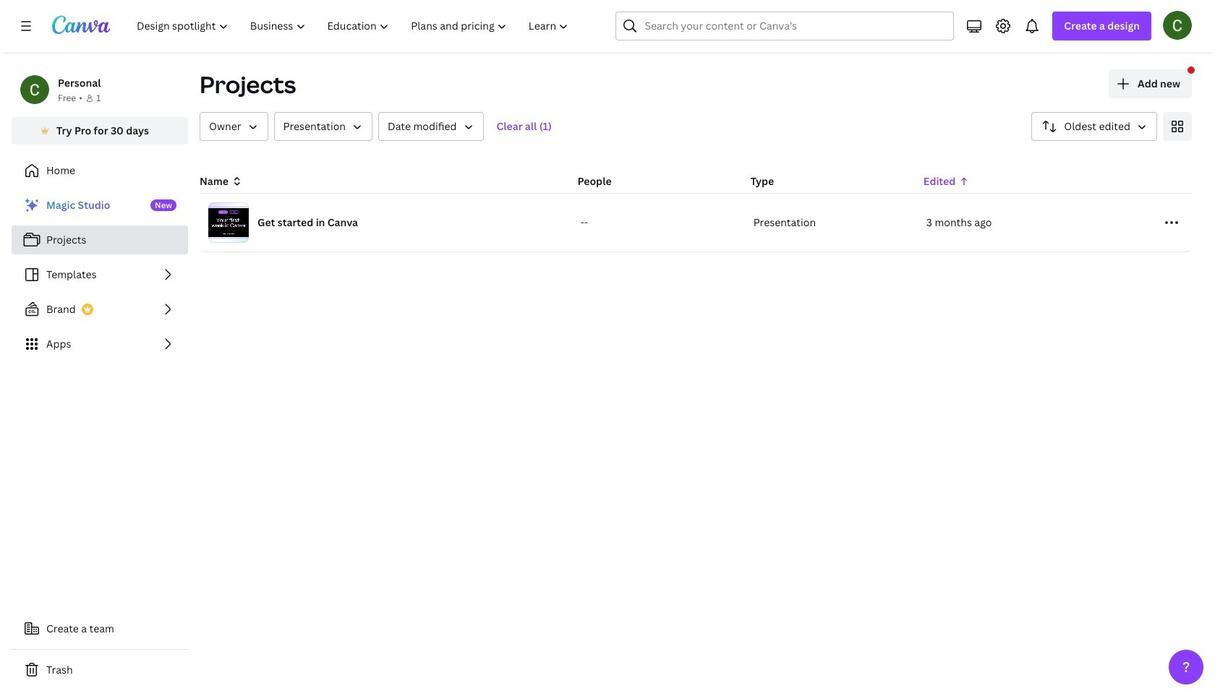 Task type: describe. For each thing, give the bounding box(es) containing it.
Sort by button
[[1032, 112, 1157, 141]]

top level navigation element
[[127, 12, 581, 41]]

christina overa image
[[1163, 11, 1192, 40]]

Date modified button
[[378, 112, 484, 141]]

Owner button
[[200, 112, 268, 141]]



Task type: vqa. For each thing, say whether or not it's contained in the screenshot.
Language: English (US) button
no



Task type: locate. For each thing, give the bounding box(es) containing it.
None search field
[[616, 12, 954, 41]]

list
[[12, 191, 188, 359]]

Search search field
[[645, 12, 925, 40]]

Category button
[[274, 112, 373, 141]]



